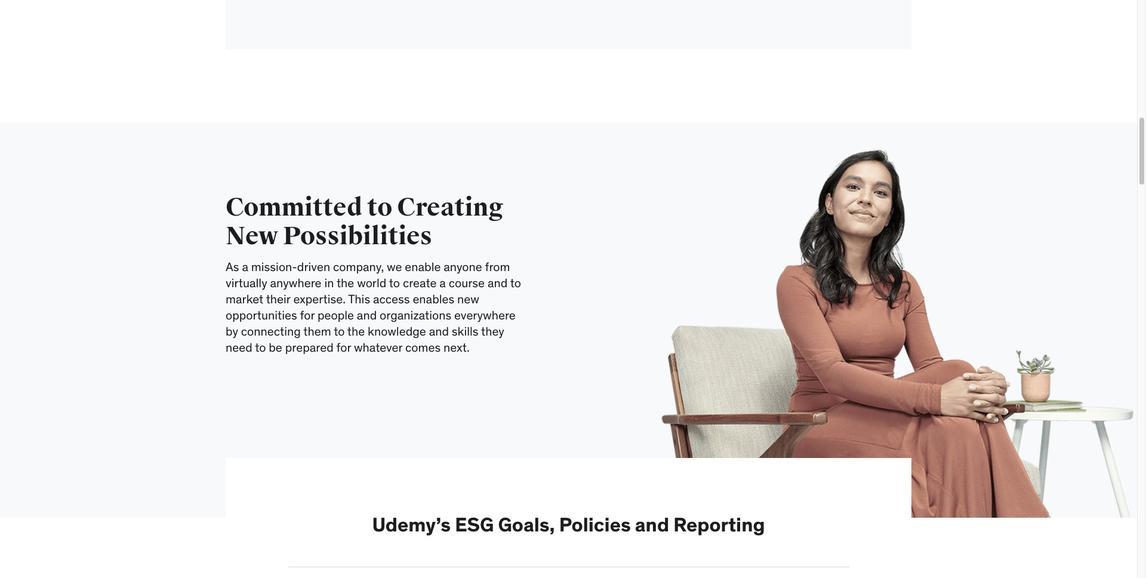 Task type: vqa. For each thing, say whether or not it's contained in the screenshot.
Reporting
yes



Task type: locate. For each thing, give the bounding box(es) containing it.
for up them
[[300, 308, 315, 323]]

a
[[242, 259, 248, 274], [440, 276, 446, 290]]

new
[[226, 221, 278, 252]]

udemy's
[[372, 513, 451, 537]]

1 horizontal spatial a
[[440, 276, 446, 290]]

everywhere
[[455, 308, 516, 323]]

goals,
[[498, 513, 555, 537]]

knowledge
[[368, 324, 426, 339]]

skills
[[452, 324, 479, 339]]

expertise.
[[294, 292, 346, 307]]

1 vertical spatial for
[[337, 340, 351, 355]]

udemy's esg goals, policies and reporting
[[372, 513, 766, 537]]

connecting
[[241, 324, 301, 339]]

0 vertical spatial a
[[242, 259, 248, 274]]

by
[[226, 324, 238, 339]]

to
[[368, 192, 393, 223], [389, 276, 400, 290], [511, 276, 521, 290], [334, 324, 345, 339], [255, 340, 266, 355]]

mission-
[[251, 259, 297, 274]]

create
[[403, 276, 437, 290]]

enables
[[413, 292, 455, 307]]

in
[[325, 276, 334, 290]]

0 vertical spatial the
[[337, 276, 354, 290]]

for down people
[[337, 340, 351, 355]]

committed
[[226, 192, 363, 223]]

policies
[[560, 513, 631, 537]]

world
[[357, 276, 387, 290]]

for
[[300, 308, 315, 323], [337, 340, 351, 355]]

1 horizontal spatial for
[[337, 340, 351, 355]]

0 vertical spatial for
[[300, 308, 315, 323]]

virtually
[[226, 276, 267, 290]]

and down from on the top of page
[[488, 276, 508, 290]]

committed to creating new possibilities
[[226, 192, 504, 252]]

this
[[348, 292, 370, 307]]

prepared
[[285, 340, 334, 355]]

to inside committed to creating new possibilities
[[368, 192, 393, 223]]

1 vertical spatial a
[[440, 276, 446, 290]]

esg
[[455, 513, 494, 537]]

access
[[373, 292, 410, 307]]

the down people
[[348, 324, 365, 339]]

we
[[387, 259, 402, 274]]

and right policies
[[635, 513, 670, 537]]

possibilities
[[283, 221, 433, 252]]

they
[[481, 324, 505, 339]]

a right as
[[242, 259, 248, 274]]

reporting
[[674, 513, 766, 537]]

and
[[488, 276, 508, 290], [357, 308, 377, 323], [429, 324, 449, 339], [635, 513, 670, 537]]

the
[[337, 276, 354, 290], [348, 324, 365, 339]]

the right in
[[337, 276, 354, 290]]

company,
[[333, 259, 384, 274]]

a up enables
[[440, 276, 446, 290]]



Task type: describe. For each thing, give the bounding box(es) containing it.
comes
[[406, 340, 441, 355]]

enable
[[405, 259, 441, 274]]

creating
[[397, 192, 504, 223]]

anyone
[[444, 259, 483, 274]]

their
[[266, 292, 291, 307]]

them
[[304, 324, 331, 339]]

driven
[[297, 259, 330, 274]]

whatever
[[354, 340, 403, 355]]

next.
[[444, 340, 470, 355]]

1 vertical spatial the
[[348, 324, 365, 339]]

organizations
[[380, 308, 452, 323]]

people
[[318, 308, 354, 323]]

market
[[226, 292, 264, 307]]

need
[[226, 340, 253, 355]]

0 horizontal spatial a
[[242, 259, 248, 274]]

as
[[226, 259, 239, 274]]

opportunities
[[226, 308, 297, 323]]

new
[[458, 292, 480, 307]]

and up comes
[[429, 324, 449, 339]]

be
[[269, 340, 282, 355]]

as a mission-driven company, we enable anyone from virtually anywhere in the world to create a course and to market their expertise. this access enables new opportunities for people and organizations everywhere by connecting them to the knowledge and skills they need to be prepared for whatever comes next.
[[226, 259, 521, 355]]

course
[[449, 276, 485, 290]]

from
[[485, 259, 510, 274]]

and down this
[[357, 308, 377, 323]]

0 horizontal spatial for
[[300, 308, 315, 323]]

anywhere
[[270, 276, 322, 290]]



